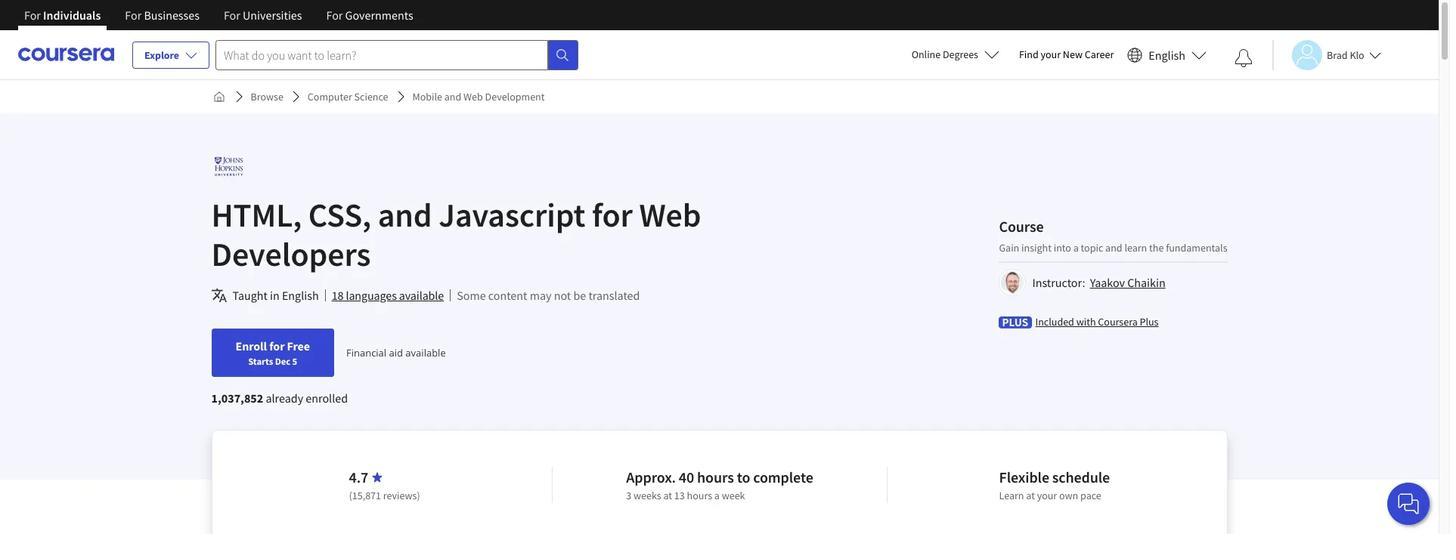 Task type: locate. For each thing, give the bounding box(es) containing it.
chaikin
[[1128, 275, 1166, 290]]

computer
[[308, 90, 352, 104]]

0 vertical spatial available
[[399, 288, 444, 303]]

your left own
[[1037, 489, 1058, 503]]

0 vertical spatial english
[[1149, 47, 1186, 62]]

english right career at the right top of the page
[[1149, 47, 1186, 62]]

instructor:
[[1033, 275, 1086, 290]]

1 vertical spatial and
[[378, 194, 432, 236]]

40
[[679, 468, 694, 487]]

1,037,852
[[211, 391, 263, 406]]

available right aid
[[406, 346, 446, 360]]

english right in
[[282, 288, 319, 303]]

pace
[[1081, 489, 1102, 503]]

approx. 40 hours to complete 3 weeks at 13 hours a week
[[626, 468, 814, 503]]

1 horizontal spatial english
[[1149, 47, 1186, 62]]

hours
[[697, 468, 734, 487], [687, 489, 713, 503]]

not
[[554, 288, 571, 303]]

and right "topic"
[[1106, 241, 1123, 255]]

0 vertical spatial a
[[1074, 241, 1079, 255]]

with
[[1077, 315, 1096, 329]]

financial
[[346, 346, 387, 360]]

week
[[722, 489, 745, 503]]

browse
[[251, 90, 284, 104]]

2 for from the left
[[125, 8, 142, 23]]

yaakov chaikin link
[[1090, 275, 1166, 290]]

3 for from the left
[[224, 8, 240, 23]]

a
[[1074, 241, 1079, 255], [715, 489, 720, 503]]

0 horizontal spatial for
[[269, 339, 285, 354]]

and right the css,
[[378, 194, 432, 236]]

1 vertical spatial hours
[[687, 489, 713, 503]]

a left week
[[715, 489, 720, 503]]

hours up week
[[697, 468, 734, 487]]

find
[[1020, 48, 1039, 61]]

1 for from the left
[[24, 8, 41, 23]]

enrolled
[[306, 391, 348, 406]]

2 vertical spatial and
[[1106, 241, 1123, 255]]

for left universities
[[224, 8, 240, 23]]

fundamentals
[[1166, 241, 1228, 255]]

for left businesses
[[125, 8, 142, 23]]

0 horizontal spatial english
[[282, 288, 319, 303]]

(15,871
[[349, 489, 381, 503]]

online
[[912, 48, 941, 61]]

schedule
[[1053, 468, 1110, 487]]

course
[[1000, 217, 1044, 236]]

web inside the html, css, and javascript for web developers
[[639, 194, 701, 236]]

0 vertical spatial your
[[1041, 48, 1061, 61]]

home image
[[213, 91, 225, 103]]

at inside flexible schedule learn at your own pace
[[1027, 489, 1035, 503]]

1 horizontal spatial and
[[445, 90, 462, 104]]

0 horizontal spatial at
[[664, 489, 672, 503]]

1 vertical spatial available
[[406, 346, 446, 360]]

0 vertical spatial and
[[445, 90, 462, 104]]

enroll for free starts dec 5
[[236, 339, 310, 368]]

18
[[332, 288, 344, 303]]

the
[[1150, 241, 1164, 255]]

5
[[292, 355, 297, 368]]

0 horizontal spatial and
[[378, 194, 432, 236]]

1 horizontal spatial a
[[1074, 241, 1079, 255]]

for governments
[[326, 8, 413, 23]]

learn
[[1125, 241, 1148, 255]]

2 horizontal spatial and
[[1106, 241, 1123, 255]]

1 vertical spatial web
[[639, 194, 701, 236]]

some
[[457, 288, 486, 303]]

and right mobile
[[445, 90, 462, 104]]

translated
[[589, 288, 640, 303]]

3
[[626, 489, 632, 503]]

career
[[1085, 48, 1114, 61]]

klo
[[1350, 48, 1365, 62]]

1 vertical spatial a
[[715, 489, 720, 503]]

at inside approx. 40 hours to complete 3 weeks at 13 hours a week
[[664, 489, 672, 503]]

a right into
[[1074, 241, 1079, 255]]

reviews)
[[383, 489, 420, 503]]

yaakov chaikin image
[[1002, 271, 1024, 294]]

plus
[[1140, 315, 1159, 329]]

2 at from the left
[[1027, 489, 1035, 503]]

1 vertical spatial for
[[269, 339, 285, 354]]

science
[[354, 90, 388, 104]]

find your new career
[[1020, 48, 1114, 61]]

0 vertical spatial for
[[592, 194, 633, 236]]

at
[[664, 489, 672, 503], [1027, 489, 1035, 503]]

to
[[737, 468, 751, 487]]

financial aid available
[[346, 346, 446, 360]]

0 horizontal spatial a
[[715, 489, 720, 503]]

1 horizontal spatial web
[[639, 194, 701, 236]]

may
[[530, 288, 552, 303]]

for left governments
[[326, 8, 343, 23]]

1 horizontal spatial at
[[1027, 489, 1035, 503]]

0 vertical spatial hours
[[697, 468, 734, 487]]

and
[[445, 90, 462, 104], [378, 194, 432, 236], [1106, 241, 1123, 255]]

dec
[[275, 355, 291, 368]]

show notifications image
[[1235, 49, 1253, 67]]

english inside english button
[[1149, 47, 1186, 62]]

4 for from the left
[[326, 8, 343, 23]]

included with coursera plus link
[[1036, 314, 1159, 329]]

1 at from the left
[[664, 489, 672, 503]]

1 horizontal spatial for
[[592, 194, 633, 236]]

for inside enroll for free starts dec 5
[[269, 339, 285, 354]]

1 vertical spatial your
[[1037, 489, 1058, 503]]

available inside 18 languages available button
[[399, 288, 444, 303]]

languages
[[346, 288, 397, 303]]

for businesses
[[125, 8, 200, 23]]

for left 'individuals'
[[24, 8, 41, 23]]

your right find
[[1041, 48, 1061, 61]]

hours right the 13
[[687, 489, 713, 503]]

for
[[592, 194, 633, 236], [269, 339, 285, 354]]

available left the some
[[399, 288, 444, 303]]

available for financial aid available
[[406, 346, 446, 360]]

18 languages available button
[[332, 287, 444, 305]]

for individuals
[[24, 8, 101, 23]]

your
[[1041, 48, 1061, 61], [1037, 489, 1058, 503]]

html, css, and javascript for web developers
[[211, 194, 701, 275]]

13
[[675, 489, 685, 503]]

at right learn
[[1027, 489, 1035, 503]]

johns hopkins university image
[[211, 150, 245, 184]]

flexible schedule learn at your own pace
[[1000, 468, 1110, 503]]

a inside approx. 40 hours to complete 3 weeks at 13 hours a week
[[715, 489, 720, 503]]

new
[[1063, 48, 1083, 61]]

for
[[24, 8, 41, 23], [125, 8, 142, 23], [224, 8, 240, 23], [326, 8, 343, 23]]

at left the 13
[[664, 489, 672, 503]]

your inside flexible schedule learn at your own pace
[[1037, 489, 1058, 503]]

english
[[1149, 47, 1186, 62], [282, 288, 319, 303]]

0 horizontal spatial web
[[464, 90, 483, 104]]

already
[[266, 391, 303, 406]]

None search field
[[216, 40, 579, 70]]

for for individuals
[[24, 8, 41, 23]]

available
[[399, 288, 444, 303], [406, 346, 446, 360]]



Task type: vqa. For each thing, say whether or not it's contained in the screenshot.
leftmost analysis
no



Task type: describe. For each thing, give the bounding box(es) containing it.
(15,871 reviews)
[[349, 489, 420, 503]]

find your new career link
[[1012, 45, 1122, 64]]

computer science link
[[302, 83, 394, 110]]

starts
[[248, 355, 273, 368]]

into
[[1054, 241, 1072, 255]]

for for governments
[[326, 8, 343, 23]]

mobile and web development
[[413, 90, 545, 104]]

coursera plus image
[[1000, 317, 1033, 329]]

aid
[[389, 346, 403, 360]]

learn
[[1000, 489, 1024, 503]]

chat with us image
[[1397, 492, 1421, 517]]

businesses
[[144, 8, 200, 23]]

development
[[485, 90, 545, 104]]

insight
[[1022, 241, 1052, 255]]

universities
[[243, 8, 302, 23]]

4.7
[[349, 468, 369, 487]]

degrees
[[943, 48, 979, 61]]

included with coursera plus
[[1036, 315, 1159, 329]]

course gain insight into a topic and learn the fundamentals
[[1000, 217, 1228, 255]]

browse link
[[245, 83, 290, 110]]

approx.
[[626, 468, 676, 487]]

some content may not be translated
[[457, 288, 640, 303]]

coursera
[[1098, 315, 1138, 329]]

What do you want to learn? text field
[[216, 40, 548, 70]]

be
[[574, 288, 586, 303]]

individuals
[[43, 8, 101, 23]]

for universities
[[224, 8, 302, 23]]

and inside the html, css, and javascript for web developers
[[378, 194, 432, 236]]

complete
[[754, 468, 814, 487]]

css,
[[308, 194, 371, 236]]

online degrees button
[[900, 38, 1012, 71]]

for for universities
[[224, 8, 240, 23]]

own
[[1060, 489, 1079, 503]]

coursera image
[[18, 43, 114, 67]]

in
[[270, 288, 280, 303]]

financial aid available button
[[346, 346, 446, 360]]

18 languages available
[[332, 288, 444, 303]]

enroll
[[236, 339, 267, 354]]

online degrees
[[912, 48, 979, 61]]

topic
[[1081, 241, 1104, 255]]

html,
[[211, 194, 302, 236]]

free
[[287, 339, 310, 354]]

included
[[1036, 315, 1075, 329]]

explore button
[[132, 42, 210, 69]]

available for 18 languages available
[[399, 288, 444, 303]]

developers
[[211, 234, 371, 275]]

taught in english
[[233, 288, 319, 303]]

brad klo
[[1327, 48, 1365, 62]]

instructor: yaakov chaikin
[[1033, 275, 1166, 290]]

0 vertical spatial web
[[464, 90, 483, 104]]

gain
[[1000, 241, 1020, 255]]

a inside course gain insight into a topic and learn the fundamentals
[[1074, 241, 1079, 255]]

content
[[488, 288, 528, 303]]

mobile and web development link
[[407, 83, 551, 110]]

mobile
[[413, 90, 442, 104]]

brad klo button
[[1273, 40, 1382, 70]]

english button
[[1122, 30, 1213, 79]]

weeks
[[634, 489, 662, 503]]

banner navigation
[[12, 0, 426, 42]]

explore
[[144, 48, 179, 62]]

and inside course gain insight into a topic and learn the fundamentals
[[1106, 241, 1123, 255]]

flexible
[[1000, 468, 1050, 487]]

javascript
[[439, 194, 586, 236]]

yaakov
[[1090, 275, 1125, 290]]

computer science
[[308, 90, 388, 104]]

governments
[[345, 8, 413, 23]]

for inside the html, css, and javascript for web developers
[[592, 194, 633, 236]]

brad
[[1327, 48, 1348, 62]]

1 vertical spatial english
[[282, 288, 319, 303]]

taught
[[233, 288, 268, 303]]

for for businesses
[[125, 8, 142, 23]]



